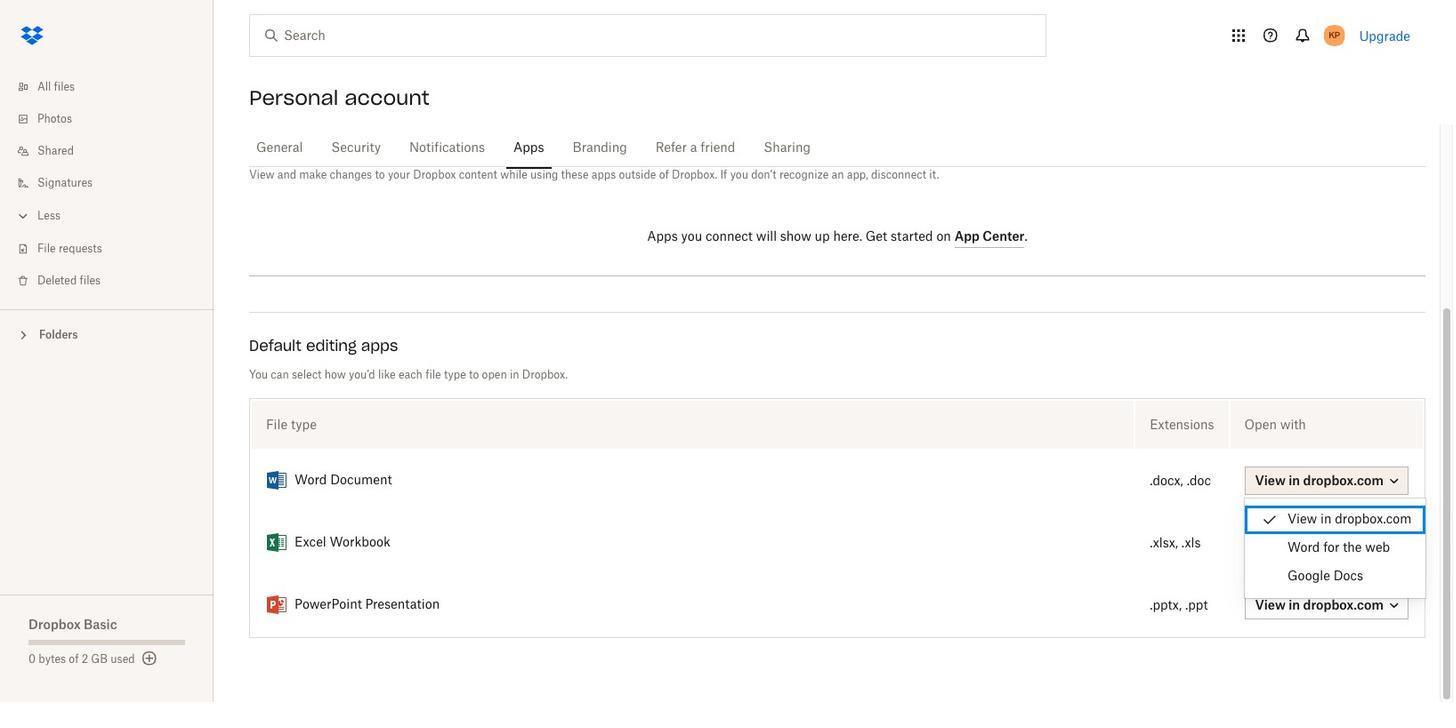 Task type: locate. For each thing, give the bounding box(es) containing it.
in up for on the bottom
[[1320, 514, 1332, 527]]

1 vertical spatial dropbox
[[413, 170, 456, 181]]

dropbox down the 'notifications'
[[413, 170, 456, 181]]

view down open with
[[1255, 473, 1286, 488]]

0 vertical spatial of
[[659, 170, 669, 181]]

apps you connect will show up here. get started on app center .
[[647, 229, 1027, 244]]

you'd
[[349, 370, 375, 381]]

word for word for the web
[[1288, 543, 1320, 555]]

word for the web
[[1288, 543, 1390, 555]]

content left while
[[459, 170, 497, 181]]

1 vertical spatial dropbox.com
[[1335, 514, 1411, 527]]

all
[[37, 82, 51, 93]]

1 vertical spatial view in dropbox.com
[[1288, 514, 1411, 527]]

2 vertical spatial template stateless image
[[266, 595, 287, 617]]

apps up while
[[513, 142, 544, 155]]

file down less in the top of the page
[[37, 244, 56, 254]]

apps left connect
[[647, 231, 678, 244]]

0 vertical spatial content
[[355, 137, 414, 155]]

1 template stateless image from the top
[[266, 471, 287, 492]]

in right open
[[510, 370, 519, 381]]

dropbox. down a at the top
[[672, 170, 717, 181]]

you
[[249, 370, 268, 381]]

0 vertical spatial to
[[375, 170, 385, 181]]

files right 'all'
[[54, 82, 75, 93]]

if
[[720, 170, 727, 181]]

2 horizontal spatial in
[[1320, 514, 1332, 527]]

content up your
[[355, 137, 414, 155]]

less image
[[14, 207, 32, 225]]

you can select how you'd like each file type to open in dropbox.
[[249, 370, 568, 381]]

1 vertical spatial apps
[[361, 337, 398, 355]]

powerpoint
[[295, 600, 362, 612]]

0 horizontal spatial dropbox.
[[522, 370, 568, 381]]

0 horizontal spatial file
[[37, 244, 56, 254]]

branding
[[573, 142, 627, 155]]

word left for on the bottom
[[1288, 543, 1320, 555]]

app
[[954, 229, 980, 244]]

dropbox up make
[[288, 137, 351, 155]]

in
[[510, 370, 519, 381], [1289, 473, 1300, 488], [1320, 514, 1332, 527]]

apps up "like"
[[361, 337, 398, 355]]

default
[[249, 337, 301, 355]]

template stateless image left excel
[[266, 533, 287, 554]]

0 horizontal spatial dropbox
[[28, 618, 81, 633]]

dropbox.com up view in dropbox.com radio item
[[1303, 473, 1384, 488]]

apps
[[592, 170, 616, 181], [361, 337, 398, 355]]

security tab
[[324, 127, 388, 170]]

apps inside tab
[[513, 142, 544, 155]]

0
[[28, 655, 36, 666]]

template stateless image for powerpoint presentation
[[266, 595, 287, 617]]

apps inside "apps you connect will show up here. get started on app center ."
[[647, 231, 678, 244]]

of left "2"
[[69, 655, 79, 666]]

2 vertical spatial dropbox
[[28, 618, 81, 633]]

an
[[832, 170, 844, 181]]

.doc
[[1187, 476, 1211, 488]]

it.
[[929, 170, 939, 181]]

dropbox up bytes
[[28, 618, 81, 633]]

file inside the file requests link
[[37, 244, 56, 254]]

you inside "apps you connect will show up here. get started on app center ."
[[681, 231, 702, 244]]

0 horizontal spatial word
[[295, 475, 327, 488]]

1 horizontal spatial apps
[[592, 170, 616, 181]]

disconnect
[[871, 170, 926, 181]]

view in dropbox.com up view in dropbox.com radio item
[[1255, 473, 1384, 488]]

in inside radio item
[[1320, 514, 1332, 527]]

file requests
[[37, 244, 102, 254]]

1 horizontal spatial dropbox
[[288, 137, 351, 155]]

file
[[37, 244, 56, 254], [266, 417, 287, 432]]

view in dropbox.com button
[[1244, 467, 1409, 496]]

0 vertical spatial dropbox.
[[672, 170, 717, 181]]

word for word document
[[295, 475, 327, 488]]

dropbox image
[[14, 18, 50, 53]]

2 vertical spatial in
[[1320, 514, 1332, 527]]

1 horizontal spatial in
[[1289, 473, 1300, 488]]

shared
[[37, 146, 74, 157]]

view down view in dropbox.com dropdown button
[[1288, 514, 1317, 527]]

view in dropbox.com
[[1255, 473, 1384, 488], [1288, 514, 1411, 527]]

0 vertical spatial files
[[54, 82, 75, 93]]

you
[[730, 170, 748, 181], [681, 231, 702, 244]]

like
[[378, 370, 396, 381]]

.
[[1024, 231, 1027, 244]]

file requests link
[[14, 233, 214, 265]]

file type
[[266, 417, 317, 432]]

1 horizontal spatial type
[[444, 370, 466, 381]]

tab list
[[249, 125, 1425, 170]]

0 vertical spatial you
[[730, 170, 748, 181]]

file for file requests
[[37, 244, 56, 254]]

files for deleted files
[[80, 276, 101, 287]]

1 vertical spatial dropbox.
[[522, 370, 568, 381]]

dropbox.
[[672, 170, 717, 181], [522, 370, 568, 381]]

0 horizontal spatial you
[[681, 231, 702, 244]]

0 horizontal spatial in
[[510, 370, 519, 381]]

.docx,
[[1150, 476, 1183, 488]]

dropbox.com up web
[[1335, 514, 1411, 527]]

1 vertical spatial template stateless image
[[266, 533, 287, 554]]

in down with
[[1289, 473, 1300, 488]]

.pptx, .ppt
[[1150, 600, 1208, 613]]

1 vertical spatial in
[[1289, 473, 1300, 488]]

on
[[936, 231, 951, 244]]

template stateless image for word document
[[266, 471, 287, 492]]

branding tab
[[565, 127, 634, 170]]

apps
[[513, 142, 544, 155], [647, 231, 678, 244]]

.docx, .doc
[[1150, 476, 1211, 488]]

to left open
[[469, 370, 479, 381]]

1 vertical spatial type
[[291, 417, 317, 432]]

editing
[[306, 337, 356, 355]]

using
[[530, 170, 558, 181]]

template stateless image
[[266, 471, 287, 492], [266, 533, 287, 554], [266, 595, 287, 617]]

of right outside
[[659, 170, 669, 181]]

.xlsx, .xls
[[1150, 538, 1201, 550]]

1 horizontal spatial word
[[1288, 543, 1320, 555]]

less
[[37, 211, 61, 222]]

type
[[444, 370, 466, 381], [291, 417, 317, 432]]

file for file type
[[266, 417, 287, 432]]

friend
[[701, 142, 735, 155]]

1 vertical spatial file
[[266, 417, 287, 432]]

0 vertical spatial dropbox.com
[[1303, 473, 1384, 488]]

3 template stateless image from the top
[[266, 595, 287, 617]]

0 vertical spatial dropbox
[[288, 137, 351, 155]]

personal
[[249, 85, 338, 110]]

0 vertical spatial file
[[37, 244, 56, 254]]

app center link
[[954, 229, 1024, 248]]

basic
[[84, 618, 117, 633]]

1 vertical spatial word
[[1288, 543, 1320, 555]]

word left document
[[295, 475, 327, 488]]

1 vertical spatial you
[[681, 231, 702, 244]]

0 vertical spatial in
[[510, 370, 519, 381]]

open
[[482, 370, 507, 381]]

1 vertical spatial to
[[469, 370, 479, 381]]

1 vertical spatial of
[[69, 655, 79, 666]]

powerpoint presentation
[[295, 600, 440, 612]]

word
[[295, 475, 327, 488], [1288, 543, 1320, 555]]

apps down branding
[[592, 170, 616, 181]]

2 template stateless image from the top
[[266, 533, 287, 554]]

dropbox. right open
[[522, 370, 568, 381]]

1 vertical spatial apps
[[647, 231, 678, 244]]

template stateless image down file type
[[266, 471, 287, 492]]

general
[[256, 142, 303, 155]]

of
[[659, 170, 669, 181], [69, 655, 79, 666]]

notifications tab
[[402, 127, 492, 170]]

web
[[1365, 543, 1390, 555]]

1 horizontal spatial to
[[469, 370, 479, 381]]

0 horizontal spatial files
[[54, 82, 75, 93]]

.xls
[[1181, 538, 1201, 550]]

dropbox.com
[[1303, 473, 1384, 488], [1335, 514, 1411, 527]]

sharing
[[764, 142, 811, 155]]

account
[[345, 85, 430, 110]]

view in dropbox.com up 'the'
[[1288, 514, 1411, 527]]

list containing all files
[[0, 61, 214, 310]]

0 vertical spatial apps
[[592, 170, 616, 181]]

1 horizontal spatial files
[[80, 276, 101, 287]]

0 horizontal spatial apps
[[513, 142, 544, 155]]

0 vertical spatial template stateless image
[[266, 471, 287, 492]]

show
[[780, 231, 811, 244]]

template stateless image left powerpoint
[[266, 595, 287, 617]]

0 vertical spatial type
[[444, 370, 466, 381]]

file
[[425, 370, 441, 381]]

refer a friend tab
[[648, 127, 742, 170]]

type down select
[[291, 417, 317, 432]]

1 horizontal spatial apps
[[647, 231, 678, 244]]

you right the if
[[730, 170, 748, 181]]

dropbox basic
[[28, 618, 117, 633]]

1 vertical spatial content
[[459, 170, 497, 181]]

0 vertical spatial apps
[[513, 142, 544, 155]]

1 horizontal spatial file
[[266, 417, 287, 432]]

you left connect
[[681, 231, 702, 244]]

1 vertical spatial files
[[80, 276, 101, 287]]

to left your
[[375, 170, 385, 181]]

template stateless image for excel workbook
[[266, 533, 287, 554]]

content
[[355, 137, 414, 155], [459, 170, 497, 181]]

0 bytes of 2 gb used
[[28, 655, 135, 666]]

0 vertical spatial word
[[295, 475, 327, 488]]

files right deleted
[[80, 276, 101, 287]]

view dropbox content
[[249, 137, 414, 155]]

0 vertical spatial view in dropbox.com
[[1255, 473, 1384, 488]]

dropbox
[[288, 137, 351, 155], [413, 170, 456, 181], [28, 618, 81, 633]]

view
[[249, 137, 284, 155], [249, 170, 274, 181], [1255, 473, 1286, 488], [1288, 514, 1317, 527]]

type right file
[[444, 370, 466, 381]]

list
[[0, 61, 214, 310]]

file down 'can'
[[266, 417, 287, 432]]



Task type: vqa. For each thing, say whether or not it's contained in the screenshot.
the "dropbox.com" within the View in dropbox.com dropdown button
yes



Task type: describe. For each thing, give the bounding box(es) containing it.
deleted files link
[[14, 265, 214, 297]]

default editing apps
[[249, 337, 398, 355]]

upgrade link
[[1359, 28, 1410, 43]]

bytes
[[39, 655, 66, 666]]

0 horizontal spatial of
[[69, 655, 79, 666]]

open with
[[1244, 417, 1306, 432]]

1 horizontal spatial of
[[659, 170, 669, 181]]

all files
[[37, 82, 75, 93]]

in inside dropdown button
[[1289, 473, 1300, 488]]

will
[[756, 231, 777, 244]]

presentation
[[365, 600, 440, 612]]

0 horizontal spatial apps
[[361, 337, 398, 355]]

signatures
[[37, 178, 93, 189]]

signatures link
[[14, 167, 214, 199]]

each
[[399, 370, 423, 381]]

document
[[330, 475, 392, 488]]

.ppt
[[1185, 600, 1208, 613]]

refer
[[656, 142, 687, 155]]

extensions
[[1150, 417, 1214, 432]]

the
[[1343, 543, 1362, 555]]

requests
[[59, 244, 102, 254]]

get
[[866, 231, 887, 244]]

dropbox.com inside dropdown button
[[1303, 473, 1384, 488]]

open
[[1244, 417, 1277, 432]]

docs
[[1333, 571, 1363, 584]]

refer a friend
[[656, 142, 735, 155]]

gb
[[91, 655, 108, 666]]

view in dropbox.com inside radio item
[[1288, 514, 1411, 527]]

view in dropbox.com inside dropdown button
[[1255, 473, 1384, 488]]

sharing tab
[[757, 127, 818, 170]]

deleted
[[37, 276, 77, 287]]

2 horizontal spatial dropbox
[[413, 170, 456, 181]]

these
[[561, 170, 589, 181]]

can
[[271, 370, 289, 381]]

outside
[[619, 170, 656, 181]]

excel
[[295, 537, 326, 550]]

dropbox.com inside radio item
[[1335, 514, 1411, 527]]

used
[[111, 655, 135, 666]]

1 horizontal spatial content
[[459, 170, 497, 181]]

view left and
[[249, 170, 274, 181]]

apps for apps you connect will show up here. get started on app center .
[[647, 231, 678, 244]]

0 horizontal spatial content
[[355, 137, 414, 155]]

up
[[815, 231, 830, 244]]

here.
[[833, 231, 862, 244]]

view up and
[[249, 137, 284, 155]]

with
[[1280, 417, 1306, 432]]

google
[[1288, 571, 1330, 584]]

view in dropbox.com radio item
[[1245, 506, 1426, 535]]

and
[[277, 170, 296, 181]]

google docs
[[1288, 571, 1363, 584]]

connect
[[706, 231, 753, 244]]

1 horizontal spatial dropbox.
[[672, 170, 717, 181]]

make
[[299, 170, 327, 181]]

while
[[500, 170, 527, 181]]

photos
[[37, 114, 72, 125]]

personal account
[[249, 85, 430, 110]]

view and make changes to your dropbox content while using these apps outside of dropbox. if you don't recognize an app, disconnect it.
[[249, 170, 939, 181]]

tab list containing general
[[249, 125, 1425, 170]]

2
[[82, 655, 88, 666]]

select
[[292, 370, 322, 381]]

started
[[891, 231, 933, 244]]

security
[[331, 142, 381, 155]]

recognize
[[779, 170, 829, 181]]

center
[[983, 229, 1024, 244]]

shared link
[[14, 135, 214, 167]]

don't
[[751, 170, 776, 181]]

1 horizontal spatial you
[[730, 170, 748, 181]]

general tab
[[249, 127, 310, 170]]

view inside view in dropbox.com dropdown button
[[1255, 473, 1286, 488]]

.pptx,
[[1150, 600, 1182, 613]]

apps tab
[[506, 127, 551, 170]]

files for all files
[[54, 82, 75, 93]]

view inside view in dropbox.com radio item
[[1288, 514, 1317, 527]]

for
[[1323, 543, 1340, 555]]

your
[[388, 170, 410, 181]]

folders button
[[0, 321, 214, 348]]

apps for apps
[[513, 142, 544, 155]]

excel workbook
[[295, 537, 390, 550]]

word document
[[295, 475, 392, 488]]

workbook
[[330, 537, 390, 550]]

0 horizontal spatial type
[[291, 417, 317, 432]]

all files link
[[14, 71, 214, 103]]

app,
[[847, 170, 868, 181]]

0 horizontal spatial to
[[375, 170, 385, 181]]

.xlsx,
[[1150, 538, 1178, 550]]

get more space image
[[138, 649, 160, 670]]

folders
[[39, 328, 78, 342]]

notifications
[[409, 142, 485, 155]]

photos link
[[14, 103, 214, 135]]

upgrade
[[1359, 28, 1410, 43]]



